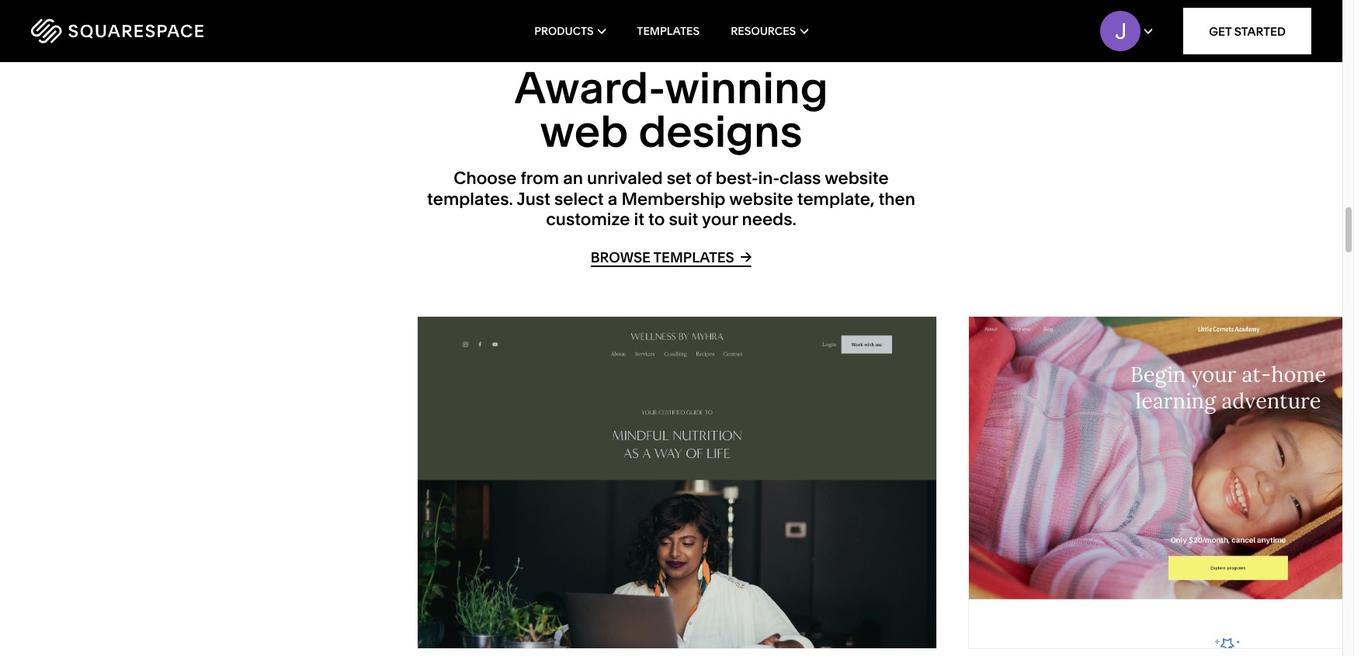 Task type: vqa. For each thing, say whether or not it's contained in the screenshot.
'Browse Templates →'
yes



Task type: locate. For each thing, give the bounding box(es) containing it.
browse templates →
[[591, 248, 752, 267]]

award-
[[515, 62, 665, 114]]

→
[[741, 248, 752, 266]]

customize
[[546, 209, 630, 230]]

resources button
[[731, 0, 809, 62]]

squarespace logo link
[[31, 19, 287, 44]]

from
[[521, 168, 559, 189]]

an
[[563, 168, 583, 189]]

get started
[[1210, 24, 1286, 38]]

website
[[825, 168, 889, 189], [730, 189, 794, 210]]

template,
[[798, 189, 875, 210]]

choose from an unrivaled set of best-in-class website templates. just select a membership website template, then customize it to suit your needs.
[[427, 168, 916, 230]]

1 vertical spatial templates
[[654, 249, 735, 267]]

templates
[[637, 24, 700, 38], [654, 249, 735, 267]]

just
[[517, 189, 551, 210]]

your
[[702, 209, 738, 230]]

myhra template image
[[418, 317, 937, 649]]

award-winning web designs
[[515, 62, 829, 158]]

get
[[1210, 24, 1232, 38]]

products button
[[535, 0, 606, 62]]

products
[[535, 24, 594, 38]]

templates.
[[427, 189, 513, 210]]

membership
[[622, 189, 726, 210]]

0 vertical spatial templates
[[637, 24, 700, 38]]

0 horizontal spatial website
[[730, 189, 794, 210]]

started
[[1235, 24, 1286, 38]]

1 horizontal spatial website
[[825, 168, 889, 189]]

browse
[[591, 249, 651, 267]]

winning
[[665, 62, 829, 114]]



Task type: describe. For each thing, give the bounding box(es) containing it.
choose
[[454, 168, 517, 189]]

resources
[[731, 24, 796, 38]]

select
[[555, 189, 604, 210]]

of
[[696, 168, 712, 189]]

web
[[540, 105, 629, 158]]

to
[[649, 209, 665, 230]]

comet template image
[[970, 317, 1355, 649]]

templates inside the browse templates →
[[654, 249, 735, 267]]

best-
[[716, 168, 759, 189]]

then
[[879, 189, 916, 210]]

class
[[780, 168, 821, 189]]

a
[[608, 189, 618, 210]]

designs
[[639, 105, 803, 158]]

in-
[[759, 168, 780, 189]]

squarespace logo image
[[31, 19, 204, 44]]

set
[[667, 168, 692, 189]]

unrivaled
[[587, 168, 663, 189]]

it
[[634, 209, 645, 230]]

get started link
[[1184, 8, 1312, 54]]

suit
[[669, 209, 699, 230]]

needs.
[[742, 209, 797, 230]]

templates link
[[637, 0, 700, 62]]



